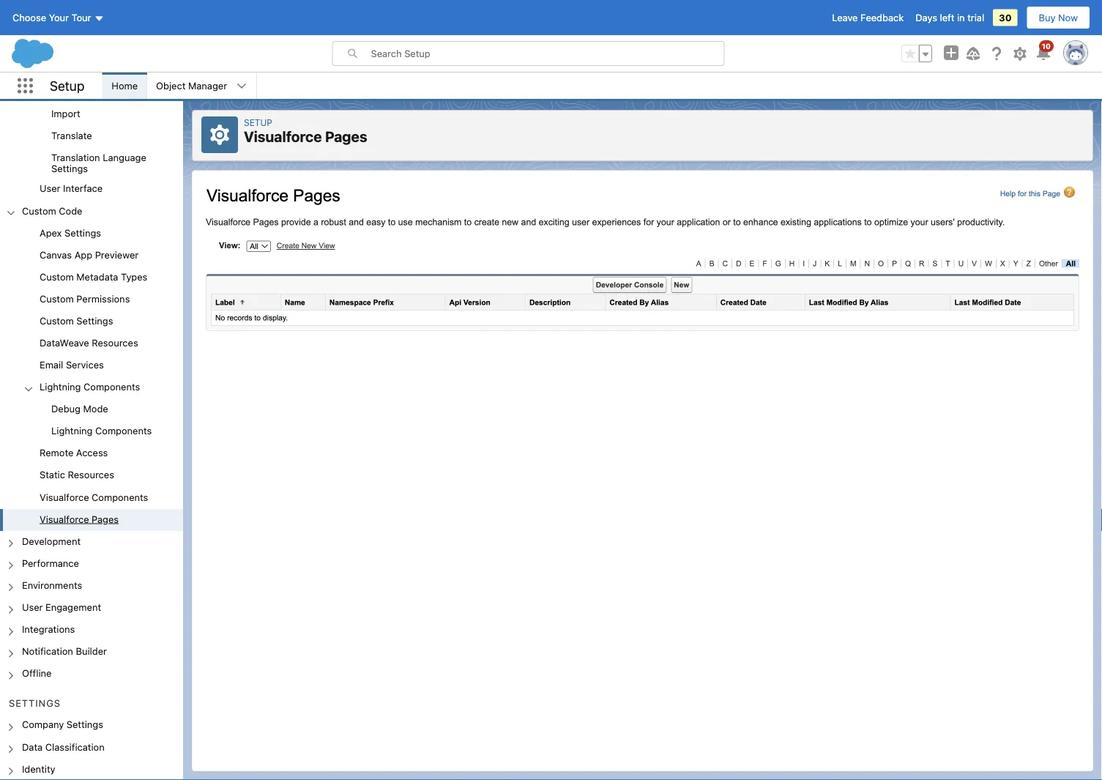 Task type: locate. For each thing, give the bounding box(es) containing it.
offline link
[[22, 668, 52, 681]]

settings up the classification
[[67, 719, 103, 730]]

custom up custom settings
[[40, 293, 74, 304]]

settings inside the custom settings link
[[76, 315, 113, 326]]

data classification link
[[22, 741, 105, 755]]

export image
[[0, 82, 183, 104]]

custom down canvas
[[40, 271, 74, 282]]

1 horizontal spatial pages
[[325, 128, 367, 145]]

visualforce pages link
[[40, 514, 119, 527]]

user interface
[[40, 183, 103, 194]]

custom up the apex
[[22, 205, 56, 216]]

lightning components link
[[40, 381, 140, 395], [51, 425, 152, 439]]

lightning components link up access on the bottom left of the page
[[51, 425, 152, 439]]

custom code link
[[22, 205, 82, 218]]

environments
[[22, 580, 82, 591]]

setup visualforce pages
[[244, 117, 367, 145]]

resources for static resources
[[68, 469, 114, 480]]

group
[[0, 0, 183, 201], [902, 45, 933, 62], [0, 82, 183, 179], [0, 223, 183, 531], [0, 399, 183, 443]]

setup for setup
[[50, 78, 85, 94]]

resources
[[92, 337, 138, 348], [68, 469, 114, 480]]

setup link
[[244, 117, 272, 127]]

app
[[75, 249, 92, 260]]

lightning for bottommost the "lightning components" link
[[51, 425, 93, 436]]

settings up dataweave resources
[[76, 315, 113, 326]]

0 vertical spatial user
[[40, 183, 60, 194]]

1 vertical spatial visualforce
[[40, 492, 89, 503]]

pages inside "setup visualforce pages"
[[325, 128, 367, 145]]

metadata
[[76, 271, 118, 282]]

choose your tour button
[[12, 6, 105, 29]]

0 vertical spatial visualforce
[[244, 128, 322, 145]]

development link
[[22, 536, 81, 549]]

resources up services
[[92, 337, 138, 348]]

your
[[49, 12, 69, 23]]

custom up dataweave
[[40, 315, 74, 326]]

components for bottommost the "lightning components" link
[[95, 425, 152, 436]]

visualforce pages tree item
[[0, 509, 183, 531]]

setup inside "setup visualforce pages"
[[244, 117, 272, 127]]

visualforce components link
[[40, 492, 148, 505]]

visualforce down setup link
[[244, 128, 322, 145]]

0 horizontal spatial pages
[[92, 514, 119, 525]]

1 vertical spatial lightning components
[[51, 425, 152, 436]]

user
[[40, 183, 60, 194], [22, 602, 43, 613]]

integrations
[[22, 624, 75, 635]]

leave feedback link
[[833, 12, 904, 23]]

2 vertical spatial components
[[92, 492, 148, 503]]

visualforce down 'static resources' link
[[40, 492, 89, 503]]

1 vertical spatial lightning
[[51, 425, 93, 436]]

classification
[[45, 741, 105, 752]]

permissions
[[76, 293, 130, 304]]

settings
[[51, 163, 88, 174], [64, 227, 101, 238], [76, 315, 113, 326], [9, 698, 61, 709], [67, 719, 103, 730]]

visualforce
[[244, 128, 322, 145], [40, 492, 89, 503], [40, 514, 89, 525]]

debug
[[51, 403, 81, 414]]

1 horizontal spatial setup
[[244, 117, 272, 127]]

company
[[22, 719, 64, 730]]

development
[[22, 536, 81, 547]]

custom metadata types
[[40, 271, 148, 282]]

1 vertical spatial components
[[95, 425, 152, 436]]

lightning components down services
[[40, 381, 140, 392]]

1 vertical spatial setup
[[244, 117, 272, 127]]

lightning up remote access
[[51, 425, 93, 436]]

translate
[[51, 130, 92, 141]]

lightning
[[40, 381, 81, 392], [51, 425, 93, 436]]

manager
[[188, 80, 227, 91]]

custom code tree item
[[0, 201, 183, 531]]

dataweave resources
[[40, 337, 138, 348]]

translate link
[[51, 130, 92, 143]]

settings up app on the top left of the page
[[64, 227, 101, 238]]

custom for custom settings
[[40, 315, 74, 326]]

setup
[[50, 78, 85, 94], [244, 117, 272, 127]]

performance link
[[22, 558, 79, 571]]

2 vertical spatial visualforce
[[40, 514, 89, 525]]

identity
[[22, 763, 55, 774]]

group containing debug mode
[[0, 399, 183, 443]]

buy
[[1039, 12, 1056, 23]]

custom
[[22, 205, 56, 216], [40, 271, 74, 282], [40, 293, 74, 304], [40, 315, 74, 326]]

services
[[66, 359, 104, 370]]

email services link
[[40, 359, 104, 373]]

choose
[[12, 12, 46, 23]]

lightning for the top the "lightning components" link
[[40, 381, 81, 392]]

0 vertical spatial setup
[[50, 78, 85, 94]]

0 vertical spatial lightning
[[40, 381, 81, 392]]

visualforce for visualforce components
[[40, 492, 89, 503]]

offline
[[22, 668, 52, 679]]

visualforce components
[[40, 492, 148, 503]]

company settings
[[22, 719, 103, 730]]

1 vertical spatial user
[[22, 602, 43, 613]]

email services
[[40, 359, 104, 370]]

components down mode
[[95, 425, 152, 436]]

settings up 'user interface'
[[51, 163, 88, 174]]

canvas app previewer link
[[40, 249, 139, 262]]

builder
[[76, 646, 107, 657]]

components up visualforce pages tree item
[[92, 492, 148, 503]]

0 horizontal spatial setup
[[50, 78, 85, 94]]

apex settings
[[40, 227, 101, 238]]

lightning components down mode
[[51, 425, 152, 436]]

settings inside apex settings link
[[64, 227, 101, 238]]

lightning up debug
[[40, 381, 81, 392]]

in
[[958, 12, 965, 23]]

visualforce up development
[[40, 514, 89, 525]]

user up custom code
[[40, 183, 60, 194]]

tour
[[72, 12, 91, 23]]

custom for custom code
[[22, 205, 56, 216]]

components up mode
[[84, 381, 140, 392]]

settings up 'company'
[[9, 698, 61, 709]]

Search Setup text field
[[371, 42, 724, 65]]

lightning components link up mode
[[40, 381, 140, 395]]

debug mode link
[[51, 403, 108, 417]]

resources down access on the bottom left of the page
[[68, 469, 114, 480]]

0 vertical spatial components
[[84, 381, 140, 392]]

custom inside "link"
[[40, 271, 74, 282]]

1 vertical spatial pages
[[92, 514, 119, 525]]

import link
[[51, 108, 80, 121]]

static resources
[[40, 469, 114, 480]]

0 vertical spatial lightning components
[[40, 381, 140, 392]]

1 vertical spatial resources
[[68, 469, 114, 480]]

visualforce inside tree item
[[40, 514, 89, 525]]

0 vertical spatial resources
[[92, 337, 138, 348]]

components for the top the "lightning components" link
[[84, 381, 140, 392]]

debug mode
[[51, 403, 108, 414]]

previewer
[[95, 249, 139, 260]]

data
[[22, 741, 43, 752]]

settings inside company settings link
[[67, 719, 103, 730]]

user for user interface
[[40, 183, 60, 194]]

0 vertical spatial pages
[[325, 128, 367, 145]]

0 vertical spatial lightning components link
[[40, 381, 140, 395]]

home link
[[103, 73, 147, 99]]

components
[[84, 381, 140, 392], [95, 425, 152, 436], [92, 492, 148, 503]]

engagement
[[45, 602, 101, 613]]

user up integrations
[[22, 602, 43, 613]]



Task type: vqa. For each thing, say whether or not it's contained in the screenshot.
Lightning Components tree item
yes



Task type: describe. For each thing, give the bounding box(es) containing it.
user for user engagement
[[22, 602, 43, 613]]

apex settings link
[[40, 227, 101, 240]]

home
[[112, 80, 138, 91]]

user interface link
[[40, 183, 103, 196]]

settings for custom
[[76, 315, 113, 326]]

custom permissions link
[[40, 293, 130, 306]]

environments link
[[22, 580, 82, 593]]

canvas app previewer
[[40, 249, 139, 260]]

notification builder link
[[22, 646, 107, 659]]

language
[[103, 152, 146, 163]]

now
[[1059, 12, 1079, 23]]

canvas
[[40, 249, 72, 260]]

leave feedback
[[833, 12, 904, 23]]

custom settings link
[[40, 315, 113, 328]]

choose your tour
[[12, 12, 91, 23]]

custom for custom metadata types
[[40, 271, 74, 282]]

static
[[40, 469, 65, 480]]

import
[[51, 108, 80, 119]]

notification
[[22, 646, 73, 657]]

lightning components tree item
[[0, 377, 183, 443]]

data classification
[[22, 741, 105, 752]]

notification builder
[[22, 646, 107, 657]]

integrations link
[[22, 624, 75, 637]]

10 button
[[1035, 40, 1054, 62]]

custom for custom permissions
[[40, 293, 74, 304]]

30
[[1000, 12, 1012, 23]]

mode
[[83, 403, 108, 414]]

settings inside translation language settings
[[51, 163, 88, 174]]

lightning components for the top the "lightning components" link
[[40, 381, 140, 392]]

resources for dataweave resources
[[92, 337, 138, 348]]

custom permissions
[[40, 293, 130, 304]]

left
[[941, 12, 955, 23]]

translation
[[51, 152, 100, 163]]

1 vertical spatial lightning components link
[[51, 425, 152, 439]]

types
[[121, 271, 148, 282]]

lightning components for bottommost the "lightning components" link
[[51, 425, 152, 436]]

trial
[[968, 12, 985, 23]]

remote access link
[[40, 447, 108, 461]]

visualforce for visualforce pages
[[40, 514, 89, 525]]

days left in trial
[[916, 12, 985, 23]]

group containing apex settings
[[0, 223, 183, 531]]

object
[[156, 80, 186, 91]]

buy now
[[1039, 12, 1079, 23]]

custom metadata types link
[[40, 271, 148, 284]]

user engagement
[[22, 602, 101, 613]]

apex
[[40, 227, 62, 238]]

days
[[916, 12, 938, 23]]

interface
[[63, 183, 103, 194]]

settings for apex
[[64, 227, 101, 238]]

custom settings
[[40, 315, 113, 326]]

remote access
[[40, 447, 108, 458]]

translation language settings
[[51, 152, 146, 174]]

setup for setup visualforce pages
[[244, 117, 272, 127]]

visualforce inside "setup visualforce pages"
[[244, 128, 322, 145]]

access
[[76, 447, 108, 458]]

remote
[[40, 447, 74, 458]]

dataweave
[[40, 337, 89, 348]]

10
[[1043, 42, 1051, 50]]

dataweave resources link
[[40, 337, 138, 350]]

custom code
[[22, 205, 82, 216]]

company settings link
[[22, 719, 103, 733]]

settings for company
[[67, 719, 103, 730]]

components for 'visualforce components' link
[[92, 492, 148, 503]]

static resources link
[[40, 469, 114, 483]]

email
[[40, 359, 63, 370]]

object manager link
[[147, 73, 236, 99]]

buy now button
[[1027, 6, 1091, 29]]

feedback
[[861, 12, 904, 23]]

performance
[[22, 558, 79, 569]]

visualforce pages
[[40, 514, 119, 525]]

translation language settings link
[[51, 152, 183, 174]]

pages inside tree item
[[92, 514, 119, 525]]

identity link
[[22, 763, 55, 777]]

user engagement link
[[22, 602, 101, 615]]

object manager
[[156, 80, 227, 91]]



